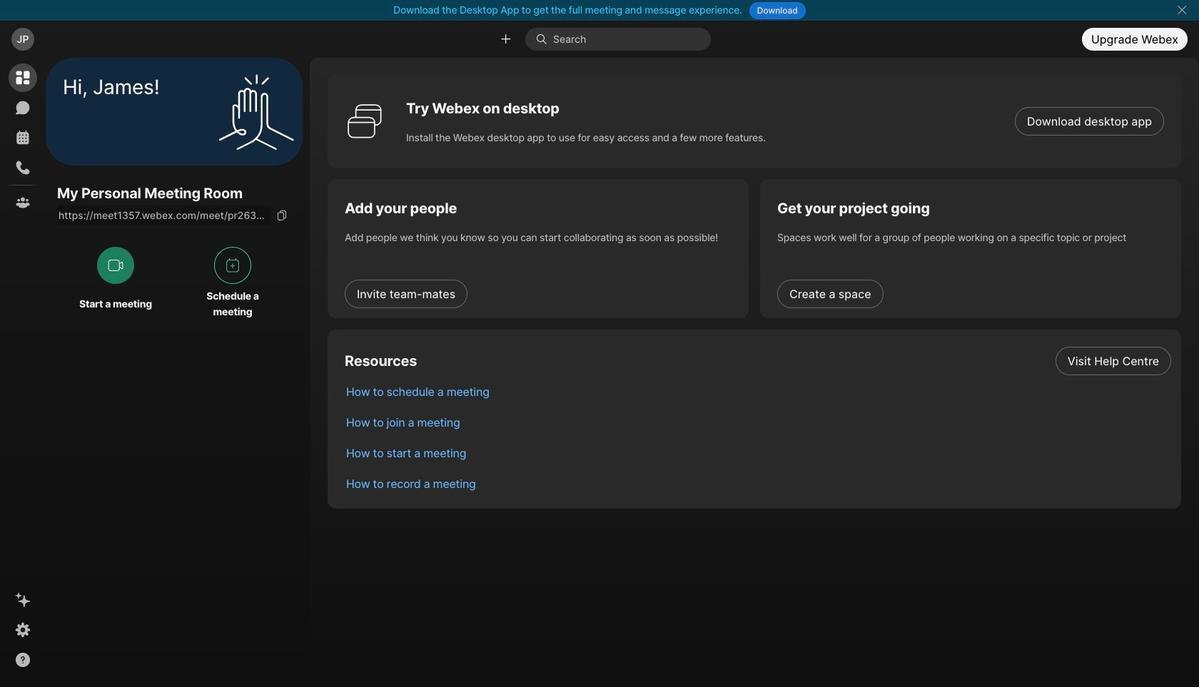 Task type: locate. For each thing, give the bounding box(es) containing it.
two hands high-fiving image
[[214, 69, 299, 155]]

3 list item from the top
[[335, 407, 1182, 438]]

navigation
[[0, 58, 46, 688]]

webex tab list
[[9, 64, 37, 217]]

None text field
[[57, 206, 271, 226]]

4 list item from the top
[[335, 438, 1182, 469]]

5 list item from the top
[[335, 469, 1182, 499]]

list item
[[335, 346, 1182, 376], [335, 376, 1182, 407], [335, 407, 1182, 438], [335, 438, 1182, 469], [335, 469, 1182, 499]]



Task type: vqa. For each thing, say whether or not it's contained in the screenshot.
Cloud services "IMAGE"
no



Task type: describe. For each thing, give the bounding box(es) containing it.
1 list item from the top
[[335, 346, 1182, 376]]

2 list item from the top
[[335, 376, 1182, 407]]

cancel_16 image
[[1177, 4, 1188, 16]]



